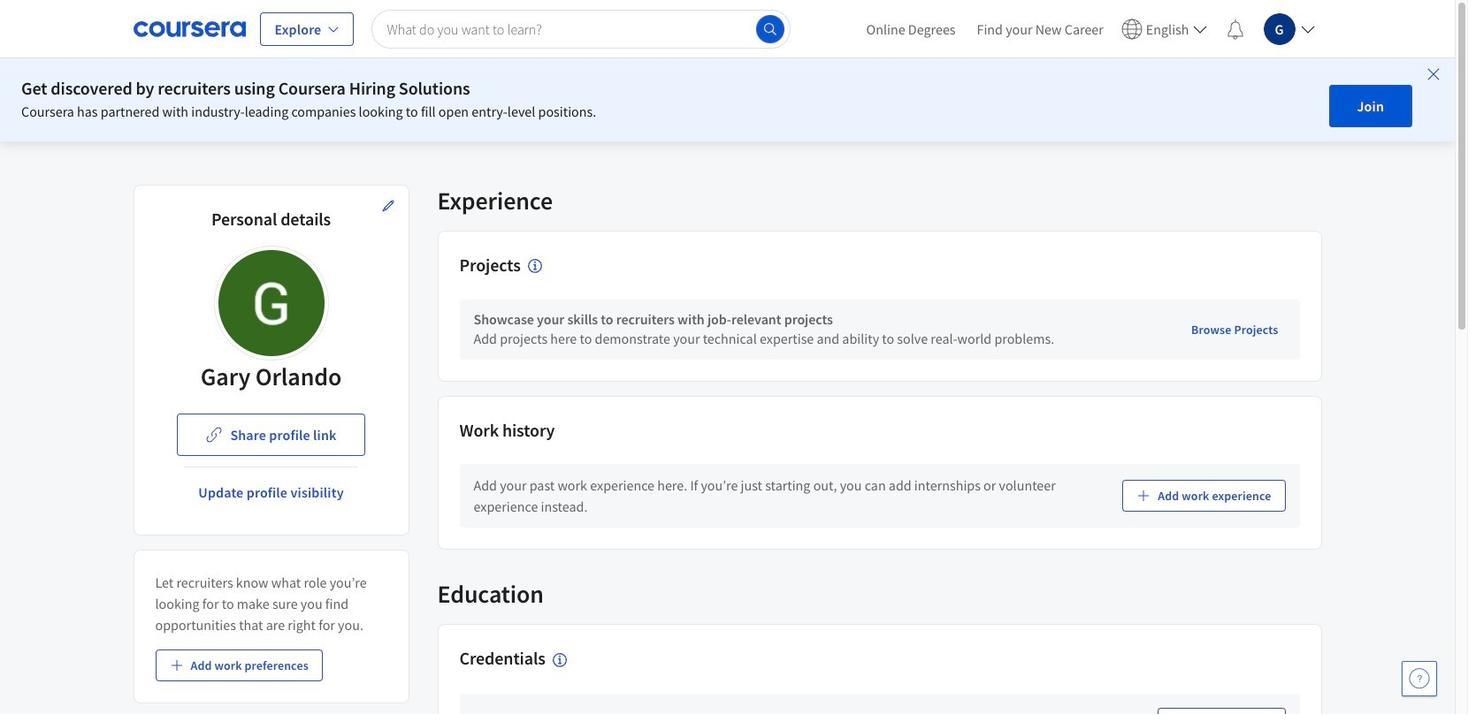 Task type: vqa. For each thing, say whether or not it's contained in the screenshot.
14-day money-back guarantee
no



Task type: describe. For each thing, give the bounding box(es) containing it.
edit personal details. image
[[381, 199, 395, 213]]

What do you want to learn? text field
[[372, 9, 790, 48]]

coursera image
[[133, 15, 246, 43]]

help center image
[[1409, 669, 1431, 690]]



Task type: locate. For each thing, give the bounding box(es) containing it.
None search field
[[372, 9, 790, 48]]

information about credentials section image
[[553, 653, 567, 668]]

information about the projects section image
[[528, 259, 542, 274]]

profile photo image
[[218, 250, 324, 357]]



